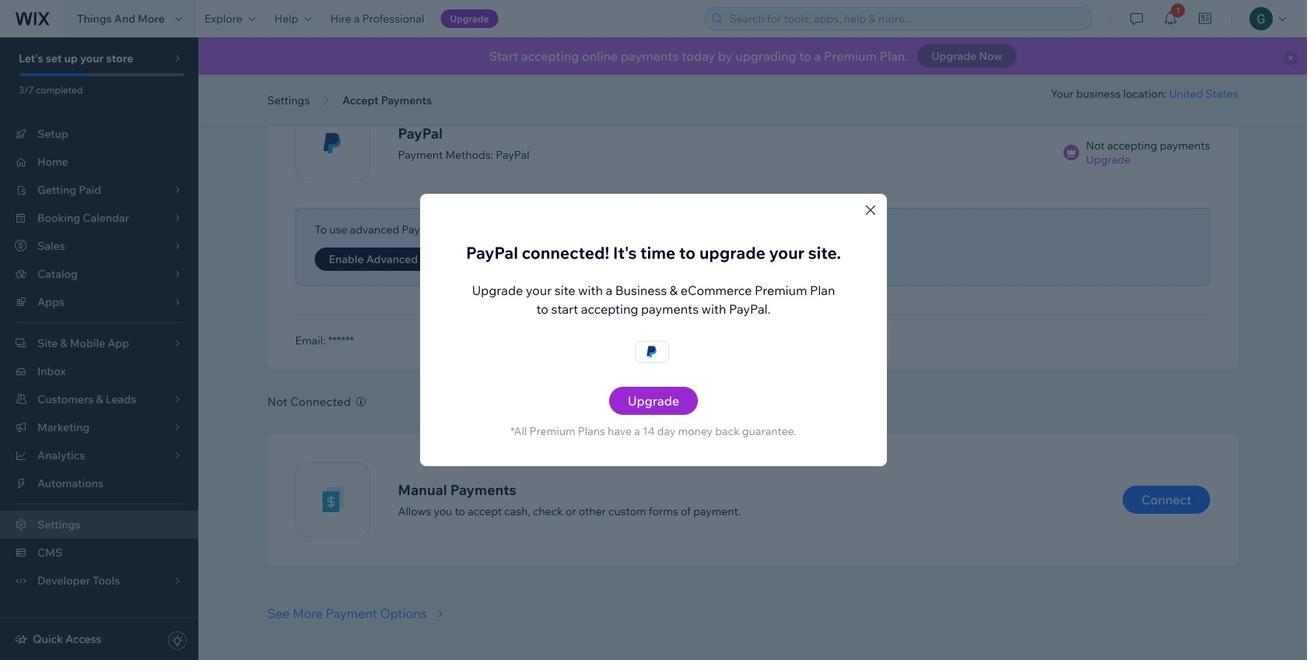 Task type: vqa. For each thing, say whether or not it's contained in the screenshot.
the PayPal icon
yes



Task type: describe. For each thing, give the bounding box(es) containing it.
paypal image
[[636, 344, 669, 360]]



Task type: locate. For each thing, give the bounding box(es) containing it.
Search for tools, apps, help & more... field
[[725, 8, 1088, 30]]

sidebar element
[[0, 37, 199, 660]]

alert
[[199, 37, 1308, 75]]



